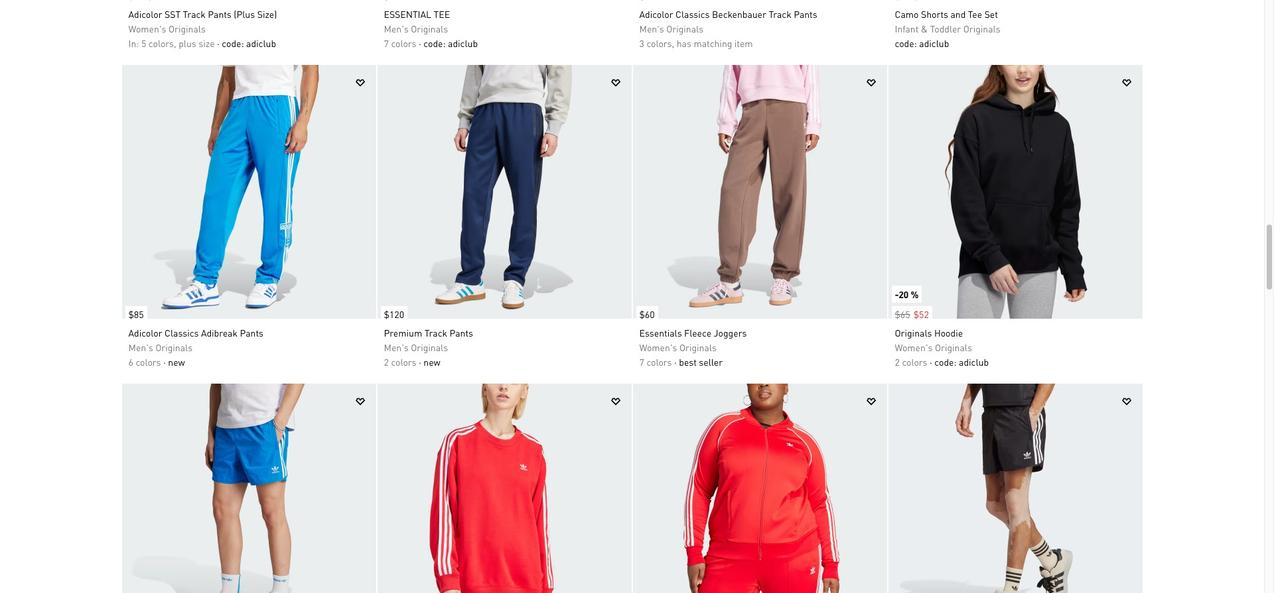 Task type: describe. For each thing, give the bounding box(es) containing it.
· inside the originals hoodie women's originals 2 colors · code: adiclub
[[930, 357, 932, 369]]

men's inside the adicolor classics beckenbauer track pants men's originals 3 colors, has matching item
[[639, 23, 664, 35]]

essentials
[[639, 327, 682, 339]]

adicolor classics adibreak pants men's originals 6 colors · new
[[128, 327, 263, 369]]

premium track pants men's originals 2 colors · new
[[384, 327, 473, 369]]

-20 %
[[895, 289, 919, 301]]

%
[[911, 289, 919, 301]]

pants inside adicolor classics adibreak pants men's originals 6 colors · new
[[240, 327, 263, 339]]

new inside premium track pants men's originals 2 colors · new
[[424, 357, 440, 369]]

women's inside the originals hoodie women's originals 2 colors · code: adiclub
[[895, 342, 933, 354]]

essential tee men's originals 7 colors · code: adiclub
[[384, 8, 478, 49]]

$52
[[914, 309, 929, 321]]

women's inside essentials fleece joggers women's originals 7 colors · best seller
[[639, 342, 677, 354]]

colors inside adicolor classics adibreak pants men's originals 6 colors · new
[[136, 357, 161, 369]]

$120
[[384, 309, 404, 321]]

(plus
[[234, 8, 255, 20]]

adiclub inside camo shorts and tee set infant & toddler originals code: adiclub
[[919, 37, 949, 49]]

· inside adicolor classics adibreak pants men's originals 6 colors · new
[[163, 357, 166, 369]]

tee
[[434, 8, 450, 20]]

· inside adicolor sst track pants (plus size) women's originals in: 5 colors, plus size · code: adiclub
[[217, 37, 220, 49]]

matching
[[694, 37, 732, 49]]

hoodie
[[934, 327, 963, 339]]

originals inside premium track pants men's originals 2 colors · new
[[411, 342, 448, 354]]

size)
[[257, 8, 277, 20]]

has
[[677, 37, 691, 49]]

men's inside essential tee men's originals 7 colors · code: adiclub
[[384, 23, 409, 35]]

adiclub inside essential tee men's originals 7 colors · code: adiclub
[[448, 37, 478, 49]]

originals inside adicolor classics adibreak pants men's originals 6 colors · new
[[155, 342, 193, 354]]

men's originals blue adicolor classics sprinter shorts image
[[122, 384, 376, 594]]

colors, inside the adicolor classics beckenbauer track pants men's originals 3 colors, has matching item
[[647, 37, 674, 49]]

women's inside adicolor sst track pants (plus size) women's originals in: 5 colors, plus size · code: adiclub
[[128, 23, 166, 35]]

track inside adicolor sst track pants (plus size) women's originals in: 5 colors, plus size · code: adiclub
[[183, 8, 206, 20]]

men's originals black adicolor classics sprinter shorts image
[[888, 384, 1142, 594]]

classics for adibreak
[[165, 327, 199, 339]]

2 inside the originals hoodie women's originals 2 colors · code: adiclub
[[895, 357, 900, 369]]

3
[[639, 37, 644, 49]]

track inside premium track pants men's originals 2 colors · new
[[425, 327, 447, 339]]

$120 link
[[377, 300, 407, 323]]

originals inside camo shorts and tee set infant & toddler originals code: adiclub
[[963, 23, 1001, 35]]

shorts
[[921, 8, 948, 20]]

$85
[[128, 309, 144, 321]]

-
[[895, 289, 899, 301]]

adicolor sst track pants (plus size) women's originals in: 5 colors, plus size · code: adiclub
[[128, 8, 277, 49]]

premium
[[384, 327, 422, 339]]

toddler
[[930, 23, 961, 35]]

· inside premium track pants men's originals 2 colors · new
[[419, 357, 421, 369]]

originals inside adicolor sst track pants (plus size) women's originals in: 5 colors, plus size · code: adiclub
[[169, 23, 206, 35]]

adicolor for adicolor sst track pants (plus size)
[[128, 8, 162, 20]]

adiclub inside the originals hoodie women's originals 2 colors · code: adiclub
[[959, 357, 989, 369]]

plus
[[179, 37, 196, 49]]

set
[[985, 8, 998, 20]]

beckenbauer
[[712, 8, 766, 20]]



Task type: vqa. For each thing, say whether or not it's contained in the screenshot.
ORIGINALS inside the the 'Essentials Fleece Joggers Women's Originals 7 colors · best seller'
yes



Task type: locate. For each thing, give the bounding box(es) containing it.
best
[[679, 357, 697, 369]]

men's up the 3
[[639, 23, 664, 35]]

originals inside the adicolor classics beckenbauer track pants men's originals 3 colors, has matching item
[[666, 23, 704, 35]]

men's up 6
[[128, 342, 153, 354]]

colors down $65 $52
[[902, 357, 927, 369]]

0 horizontal spatial new
[[168, 357, 185, 369]]

2 inside premium track pants men's originals 2 colors · new
[[384, 357, 389, 369]]

women's up the 5
[[128, 23, 166, 35]]

women's originals red adicolor classics sst track jacket (plus size) image
[[633, 384, 887, 594]]

colors down premium
[[391, 357, 416, 369]]

track inside the adicolor classics beckenbauer track pants men's originals 3 colors, has matching item
[[769, 8, 792, 20]]

code: down tee
[[424, 37, 446, 49]]

2
[[384, 357, 389, 369], [895, 357, 900, 369]]

1 horizontal spatial new
[[424, 357, 440, 369]]

0 horizontal spatial 7
[[384, 37, 389, 49]]

code: down infant
[[895, 37, 917, 49]]

colors left best
[[647, 357, 672, 369]]

pants
[[208, 8, 231, 20], [794, 8, 817, 20], [240, 327, 263, 339], [450, 327, 473, 339]]

1 horizontal spatial track
[[425, 327, 447, 339]]

originals hoodie women's originals 2 colors · code: adiclub
[[895, 327, 989, 369]]

track
[[183, 8, 206, 20], [769, 8, 792, 20], [425, 327, 447, 339]]

adicolor inside adicolor sst track pants (plus size) women's originals in: 5 colors, plus size · code: adiclub
[[128, 8, 162, 20]]

adicolor inside adicolor classics adibreak pants men's originals 6 colors · new
[[128, 327, 162, 339]]

women's originals red adicolor 3-stripes oversized crew sweatshirt image
[[377, 384, 631, 594]]

adicolor for adicolor classics beckenbauer track pants
[[639, 8, 673, 20]]

originals inside essentials fleece joggers women's originals 7 colors · best seller
[[680, 342, 717, 354]]

men's down essential
[[384, 23, 409, 35]]

men's down premium
[[384, 342, 409, 354]]

colors inside essentials fleece joggers women's originals 7 colors · best seller
[[647, 357, 672, 369]]

men's originals blue premium track pants image
[[377, 65, 631, 319]]

adiclub
[[246, 37, 276, 49], [448, 37, 478, 49], [919, 37, 949, 49], [959, 357, 989, 369]]

1 new from the left
[[168, 357, 185, 369]]

0 vertical spatial 7
[[384, 37, 389, 49]]

infant
[[895, 23, 919, 35]]

· inside essential tee men's originals 7 colors · code: adiclub
[[419, 37, 421, 49]]

classics inside the adicolor classics beckenbauer track pants men's originals 3 colors, has matching item
[[676, 8, 710, 20]]

$65 $52
[[895, 309, 929, 321]]

adibreak
[[201, 327, 238, 339]]

colors inside premium track pants men's originals 2 colors · new
[[391, 357, 416, 369]]

classics for beckenbauer
[[676, 8, 710, 20]]

colors,
[[149, 37, 176, 49], [647, 37, 674, 49]]

·
[[217, 37, 220, 49], [419, 37, 421, 49], [163, 357, 166, 369], [419, 357, 421, 369], [674, 357, 677, 369], [930, 357, 932, 369]]

1 horizontal spatial colors,
[[647, 37, 674, 49]]

women's down essentials
[[639, 342, 677, 354]]

adiclub down &
[[919, 37, 949, 49]]

originals inside essential tee men's originals 7 colors · code: adiclub
[[411, 23, 448, 35]]

adicolor up the 3
[[639, 8, 673, 20]]

women's
[[128, 23, 166, 35], [639, 342, 677, 354], [895, 342, 933, 354]]

colors, right the 3
[[647, 37, 674, 49]]

originals
[[169, 23, 206, 35], [411, 23, 448, 35], [666, 23, 704, 35], [963, 23, 1001, 35], [895, 327, 932, 339], [155, 342, 193, 354], [411, 342, 448, 354], [680, 342, 717, 354], [935, 342, 972, 354]]

$65
[[895, 309, 910, 321]]

20
[[899, 289, 909, 301]]

1 colors, from the left
[[149, 37, 176, 49]]

colors right 6
[[136, 357, 161, 369]]

adicolor for adicolor classics adibreak pants
[[128, 327, 162, 339]]

pants inside premium track pants men's originals 2 colors · new
[[450, 327, 473, 339]]

seller
[[699, 357, 723, 369]]

0 vertical spatial classics
[[676, 8, 710, 20]]

camo
[[895, 8, 919, 20]]

adiclub inside adicolor sst track pants (plus size) women's originals in: 5 colors, plus size · code: adiclub
[[246, 37, 276, 49]]

fleece
[[684, 327, 712, 339]]

code: down hoodie
[[935, 357, 957, 369]]

1 vertical spatial classics
[[165, 327, 199, 339]]

camo shorts and tee set infant & toddler originals code: adiclub
[[895, 8, 1001, 49]]

adicolor classics beckenbauer track pants men's originals 3 colors, has matching item
[[639, 8, 817, 49]]

2 2 from the left
[[895, 357, 900, 369]]

item
[[735, 37, 753, 49]]

$60 link
[[633, 300, 658, 323]]

colors, right the 5
[[149, 37, 176, 49]]

women's originals brown essentials fleece joggers image
[[633, 65, 887, 319]]

7 down essential
[[384, 37, 389, 49]]

men's originals blue adicolor classics adibreak pants image
[[122, 65, 376, 319]]

classics inside adicolor classics adibreak pants men's originals 6 colors · new
[[165, 327, 199, 339]]

0 horizontal spatial track
[[183, 8, 206, 20]]

code: inside essential tee men's originals 7 colors · code: adiclub
[[424, 37, 446, 49]]

colors
[[391, 37, 416, 49], [136, 357, 161, 369], [391, 357, 416, 369], [647, 357, 672, 369], [902, 357, 927, 369]]

adiclub down hoodie
[[959, 357, 989, 369]]

code: inside adicolor sst track pants (plus size) women's originals in: 5 colors, plus size · code: adiclub
[[222, 37, 244, 49]]

pants inside adicolor sst track pants (plus size) women's originals in: 5 colors, plus size · code: adiclub
[[208, 8, 231, 20]]

classics
[[676, 8, 710, 20], [165, 327, 199, 339]]

1 horizontal spatial women's
[[639, 342, 677, 354]]

1 vertical spatial 7
[[639, 357, 644, 369]]

2 down premium
[[384, 357, 389, 369]]

new
[[168, 357, 185, 369], [424, 357, 440, 369]]

· inside essentials fleece joggers women's originals 7 colors · best seller
[[674, 357, 677, 369]]

2 horizontal spatial track
[[769, 8, 792, 20]]

6
[[128, 357, 133, 369]]

men's inside adicolor classics adibreak pants men's originals 6 colors · new
[[128, 342, 153, 354]]

colors, inside adicolor sst track pants (plus size) women's originals in: 5 colors, plus size · code: adiclub
[[149, 37, 176, 49]]

code:
[[222, 37, 244, 49], [424, 37, 446, 49], [895, 37, 917, 49], [935, 357, 957, 369]]

0 horizontal spatial classics
[[165, 327, 199, 339]]

7 inside essential tee men's originals 7 colors · code: adiclub
[[384, 37, 389, 49]]

$85 link
[[122, 300, 147, 323]]

size
[[199, 37, 215, 49]]

colors inside essential tee men's originals 7 colors · code: adiclub
[[391, 37, 416, 49]]

in:
[[128, 37, 139, 49]]

2 down $65
[[895, 357, 900, 369]]

adicolor
[[128, 8, 162, 20], [639, 8, 673, 20], [128, 327, 162, 339]]

code: right the size
[[222, 37, 244, 49]]

5
[[141, 37, 146, 49]]

classics left adibreak
[[165, 327, 199, 339]]

code: inside camo shorts and tee set infant & toddler originals code: adiclub
[[895, 37, 917, 49]]

men's inside premium track pants men's originals 2 colors · new
[[384, 342, 409, 354]]

adiclub down tee
[[448, 37, 478, 49]]

code: inside the originals hoodie women's originals 2 colors · code: adiclub
[[935, 357, 957, 369]]

adicolor inside the adicolor classics beckenbauer track pants men's originals 3 colors, has matching item
[[639, 8, 673, 20]]

adicolor down $85 on the bottom of the page
[[128, 327, 162, 339]]

adiclub down size)
[[246, 37, 276, 49]]

colors down essential
[[391, 37, 416, 49]]

track right beckenbauer
[[769, 8, 792, 20]]

new inside adicolor classics adibreak pants men's originals 6 colors · new
[[168, 357, 185, 369]]

2 colors, from the left
[[647, 37, 674, 49]]

$60
[[639, 309, 655, 321]]

7
[[384, 37, 389, 49], [639, 357, 644, 369]]

0 horizontal spatial women's
[[128, 23, 166, 35]]

women's down $65 $52
[[895, 342, 933, 354]]

track right sst
[[183, 8, 206, 20]]

1 horizontal spatial 7
[[639, 357, 644, 369]]

2 new from the left
[[424, 357, 440, 369]]

joggers
[[714, 327, 747, 339]]

2 horizontal spatial women's
[[895, 342, 933, 354]]

0 horizontal spatial colors,
[[149, 37, 176, 49]]

track right premium
[[425, 327, 447, 339]]

&
[[921, 23, 928, 35]]

essential
[[384, 8, 431, 20]]

1 horizontal spatial 2
[[895, 357, 900, 369]]

and
[[951, 8, 966, 20]]

classics up has
[[676, 8, 710, 20]]

7 down essentials
[[639, 357, 644, 369]]

women's originals black originals hoodie image
[[888, 65, 1142, 319]]

adicolor left sst
[[128, 8, 162, 20]]

sst
[[165, 8, 181, 20]]

colors inside the originals hoodie women's originals 2 colors · code: adiclub
[[902, 357, 927, 369]]

tee
[[968, 8, 982, 20]]

1 horizontal spatial classics
[[676, 8, 710, 20]]

1 2 from the left
[[384, 357, 389, 369]]

men's
[[384, 23, 409, 35], [639, 23, 664, 35], [128, 342, 153, 354], [384, 342, 409, 354]]

0 horizontal spatial 2
[[384, 357, 389, 369]]

essentials fleece joggers women's originals 7 colors · best seller
[[639, 327, 747, 369]]

pants inside the adicolor classics beckenbauer track pants men's originals 3 colors, has matching item
[[794, 8, 817, 20]]

7 inside essentials fleece joggers women's originals 7 colors · best seller
[[639, 357, 644, 369]]



